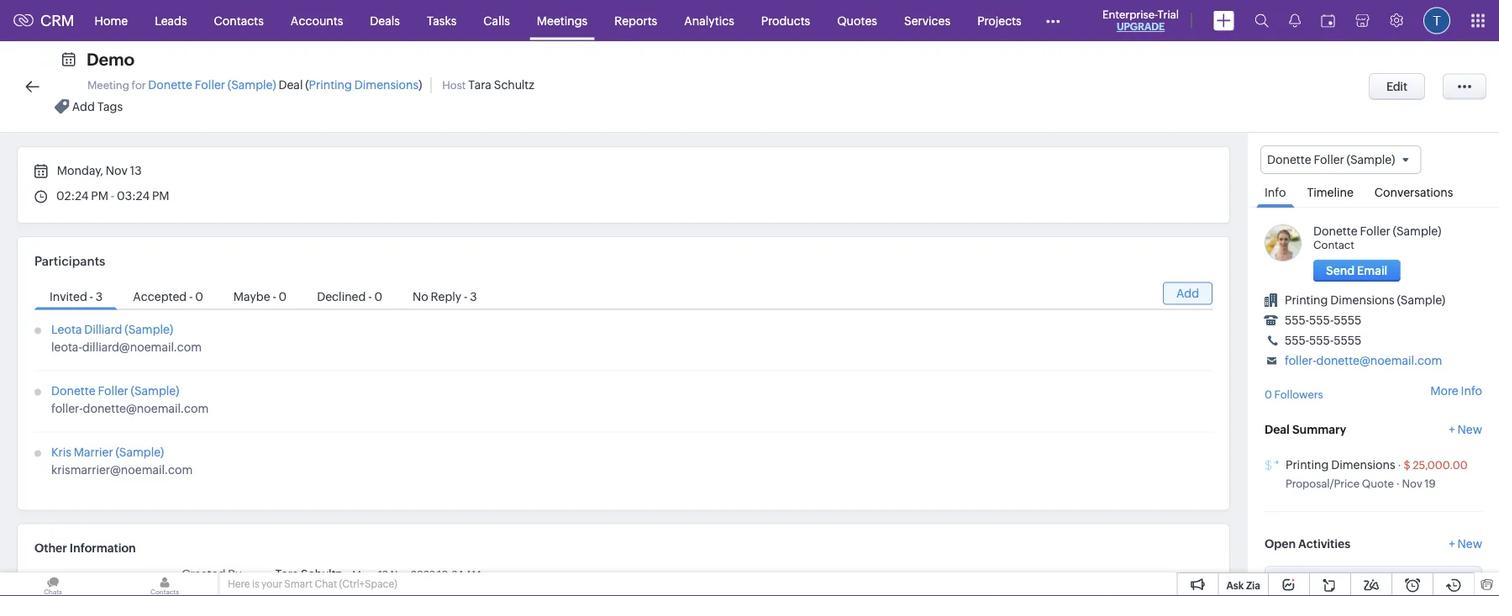 Task type: locate. For each thing, give the bounding box(es) containing it.
foller down conversations
[[1361, 225, 1391, 238]]

+ new down 25,000.00
[[1450, 537, 1483, 551]]

donette foller (sample) foller-donette@noemail.com
[[51, 384, 209, 415]]

0 horizontal spatial 3
[[96, 290, 103, 303]]

printing dimensions link up proposal/price at the right bottom
[[1286, 458, 1396, 471]]

1 vertical spatial foller-donette@noemail.com link
[[51, 401, 209, 415]]

foller for donette foller (sample) contact
[[1361, 225, 1391, 238]]

02:24 pm - 03:24 pm
[[56, 189, 169, 203]]

0 vertical spatial 555-555-5555
[[1285, 314, 1362, 327]]

1 horizontal spatial nov
[[390, 569, 409, 580]]

printing up proposal/price at the right bottom
[[1286, 458, 1329, 471]]

contacts
[[214, 14, 264, 27]]

printing down the accounts
[[309, 78, 352, 92]]

nov left 19
[[1403, 478, 1423, 490]]

deal down 0 followers
[[1265, 423, 1290, 436]]

tara right is
[[275, 567, 299, 581]]

+ down 25,000.00
[[1450, 537, 1456, 551]]

tara schultz
[[275, 567, 342, 581]]

+ new down 'more info'
[[1450, 423, 1483, 436]]

(
[[305, 78, 309, 92]]

marrier
[[74, 445, 113, 459]]

3 right "invited"
[[96, 290, 103, 303]]

info right more
[[1462, 384, 1483, 397]]

printing dimensions link
[[309, 78, 419, 92], [1286, 458, 1396, 471]]

signals image
[[1290, 13, 1301, 28]]

0 left followers
[[1265, 388, 1273, 401]]

more info
[[1431, 384, 1483, 397]]

1 horizontal spatial 13
[[378, 569, 388, 580]]

- right declined
[[368, 290, 372, 303]]

5555 up foller-donette@noemail.com
[[1334, 334, 1362, 347]]

(sample)
[[228, 78, 276, 92], [1347, 153, 1396, 166], [1394, 225, 1442, 238], [1398, 294, 1446, 307], [125, 322, 173, 336], [131, 384, 179, 397], [116, 445, 164, 459]]

0 vertical spatial dimensions
[[355, 78, 419, 92]]

host
[[442, 79, 466, 92]]

·
[[1398, 459, 1402, 471], [1397, 478, 1401, 490]]

(sample) up krismarrier@noemail.com link
[[116, 445, 164, 459]]

+ up 25,000.00
[[1450, 423, 1456, 436]]

information
[[70, 541, 136, 554]]

ask zia
[[1227, 580, 1261, 591]]

5555
[[1334, 314, 1362, 327], [1334, 334, 1362, 347]]

1 vertical spatial 5555
[[1334, 334, 1362, 347]]

declined - 0
[[317, 290, 383, 303]]

1 vertical spatial nov
[[1403, 478, 1423, 490]]

2 horizontal spatial nov
[[1403, 478, 1423, 490]]

foller-donette@noemail.com link
[[1285, 354, 1443, 368], [51, 401, 209, 415]]

your
[[261, 578, 282, 590]]

deal
[[279, 78, 303, 92], [1265, 423, 1290, 436]]

2 + new from the top
[[1450, 537, 1483, 551]]

nov left 2023
[[390, 569, 409, 580]]

555-
[[1285, 314, 1310, 327], [1310, 314, 1334, 327], [1285, 334, 1310, 347], [1310, 334, 1334, 347]]

leota dilliard (sample) link
[[51, 322, 173, 336]]

nov up 02:24 pm - 03:24 pm
[[106, 164, 128, 177]]

summary
[[1293, 423, 1347, 436]]

1 horizontal spatial donette@noemail.com
[[1317, 354, 1443, 368]]

0 vertical spatial donette@noemail.com
[[1317, 354, 1443, 368]]

foller- inside donette foller (sample) foller-donette@noemail.com
[[51, 401, 83, 415]]

leota-dilliard@noemail.com link
[[51, 340, 202, 354]]

19
[[1425, 478, 1436, 490]]

None button
[[1370, 73, 1426, 100], [1314, 260, 1401, 282], [1370, 73, 1426, 100], [1314, 260, 1401, 282]]

activities
[[1299, 537, 1351, 551]]

dimensions up quote
[[1332, 458, 1396, 471]]

demo
[[87, 50, 135, 69]]

1 horizontal spatial foller-donette@noemail.com link
[[1285, 354, 1443, 368]]

· right quote
[[1397, 478, 1401, 490]]

1 3 from the left
[[96, 290, 103, 303]]

(sample) inside donette foller (sample) field
[[1347, 153, 1396, 166]]

dimensions up foller-donette@noemail.com
[[1331, 294, 1395, 307]]

donette foller (sample) link up contact
[[1314, 225, 1442, 238]]

leota-
[[51, 340, 82, 354]]

tara right host at the left of page
[[468, 78, 492, 92]]

leads
[[155, 14, 187, 27]]

1 vertical spatial + new
[[1450, 537, 1483, 551]]

1 vertical spatial ·
[[1397, 478, 1401, 490]]

0 horizontal spatial foller-
[[51, 401, 83, 415]]

0 horizontal spatial add
[[72, 99, 95, 113]]

3 right reply
[[470, 290, 477, 303]]

invited - 3
[[50, 290, 103, 303]]

create menu element
[[1204, 0, 1245, 41]]

mon,
[[352, 569, 376, 580]]

leads link
[[141, 0, 201, 41]]

0 vertical spatial 5555
[[1334, 314, 1362, 327]]

foller down leota-dilliard@noemail.com link
[[98, 384, 128, 397]]

(sample) down "dilliard@noemail.com"
[[131, 384, 179, 397]]

· left $
[[1398, 459, 1402, 471]]

(sample) inside donette foller (sample) contact
[[1394, 225, 1442, 238]]

reply
[[431, 290, 462, 303]]

projects
[[978, 14, 1022, 27]]

dilliard
[[84, 322, 122, 336]]

0 vertical spatial 13
[[130, 164, 142, 177]]

0 horizontal spatial donette@noemail.com
[[83, 401, 209, 415]]

donette foller (sample)
[[1268, 153, 1396, 166]]

deal summary
[[1265, 423, 1347, 436]]

1 5555 from the top
[[1334, 314, 1362, 327]]

1 vertical spatial add
[[1177, 286, 1200, 300]]

0 vertical spatial add
[[72, 99, 95, 113]]

- left 03:24 on the top of the page
[[111, 189, 114, 203]]

1 vertical spatial new
[[1458, 537, 1483, 551]]

1 vertical spatial info
[[1462, 384, 1483, 397]]

0 vertical spatial printing dimensions link
[[309, 78, 419, 92]]

1 vertical spatial printing dimensions link
[[1286, 458, 1396, 471]]

foller- up followers
[[1285, 354, 1317, 368]]

participants
[[34, 254, 105, 269]]

pm right 03:24 on the top of the page
[[152, 189, 169, 203]]

2 5555 from the top
[[1334, 334, 1362, 347]]

1 horizontal spatial info
[[1462, 384, 1483, 397]]

1 horizontal spatial add
[[1177, 286, 1200, 300]]

donette@noemail.com up kris marrier (sample) krismarrier@noemail.com in the left bottom of the page
[[83, 401, 209, 415]]

timeline link
[[1299, 174, 1363, 207]]

donette up contact
[[1314, 225, 1358, 238]]

(sample) down conversations
[[1394, 225, 1442, 238]]

13 up 03:24 on the top of the page
[[130, 164, 142, 177]]

2 vertical spatial printing
[[1286, 458, 1329, 471]]

donette up info link
[[1268, 153, 1312, 166]]

03:24
[[117, 189, 150, 203]]

555-555-5555 up foller-donette@noemail.com
[[1285, 334, 1362, 347]]

(sample) up timeline link
[[1347, 153, 1396, 166]]

2 vertical spatial dimensions
[[1332, 458, 1396, 471]]

+ new
[[1450, 423, 1483, 436], [1450, 537, 1483, 551]]

donette foller (sample) link down the contacts link
[[148, 78, 276, 92]]

(sample) left (
[[228, 78, 276, 92]]

services link
[[891, 0, 964, 41]]

2 555-555-5555 from the top
[[1285, 334, 1362, 347]]

by
[[228, 567, 242, 580]]

(sample) inside leota dilliard (sample) leota-dilliard@noemail.com
[[125, 322, 173, 336]]

deals
[[370, 14, 400, 27]]

foller-donette@noemail.com link down printing dimensions (sample) link
[[1285, 354, 1443, 368]]

printing inside 'printing dimensions · $ 25,000.00 proposal/price quote · nov 19'
[[1286, 458, 1329, 471]]

3
[[96, 290, 103, 303], [470, 290, 477, 303]]

1 vertical spatial +
[[1450, 537, 1456, 551]]

25,000.00
[[1413, 459, 1468, 471]]

donette foller (sample) link
[[148, 78, 276, 92], [1314, 225, 1442, 238], [51, 384, 179, 397]]

0 vertical spatial foller-
[[1285, 354, 1317, 368]]

5555 down printing dimensions (sample)
[[1334, 314, 1362, 327]]

open
[[1265, 537, 1296, 551]]

0 horizontal spatial deal
[[279, 78, 303, 92]]

0 vertical spatial tara
[[468, 78, 492, 92]]

add tags
[[72, 99, 123, 113]]

schultz right host at the left of page
[[494, 78, 535, 92]]

(sample) inside kris marrier (sample) krismarrier@noemail.com
[[116, 445, 164, 459]]

2023
[[411, 569, 435, 580]]

deal left (
[[279, 78, 303, 92]]

- for invited - 3
[[90, 290, 93, 303]]

for
[[132, 79, 146, 92]]

other
[[34, 541, 67, 554]]

donette down "leota-"
[[51, 384, 95, 397]]

followers
[[1275, 388, 1324, 401]]

new
[[1458, 423, 1483, 436], [1458, 537, 1483, 551]]

foller-donette@noemail.com link up kris marrier (sample) "link"
[[51, 401, 209, 415]]

0 vertical spatial + new
[[1450, 423, 1483, 436]]

created
[[182, 567, 226, 580]]

1 vertical spatial printing
[[1285, 294, 1329, 307]]

accepted - 0
[[133, 290, 203, 303]]

projects link
[[964, 0, 1035, 41]]

enterprise-
[[1103, 8, 1158, 21]]

nov inside 'printing dimensions · $ 25,000.00 proposal/price quote · nov 19'
[[1403, 478, 1423, 490]]

declined
[[317, 290, 366, 303]]

1 + new from the top
[[1450, 423, 1483, 436]]

0 vertical spatial new
[[1458, 423, 1483, 436]]

0 vertical spatial info
[[1265, 186, 1287, 199]]

0 horizontal spatial info
[[1265, 186, 1287, 199]]

0 right declined
[[374, 290, 383, 303]]

555-555-5555 down printing dimensions (sample)
[[1285, 314, 1362, 327]]

Other Modules field
[[1035, 7, 1072, 34]]

printing down contact
[[1285, 294, 1329, 307]]

foller-donette@noemail.com
[[1285, 354, 1443, 368]]

(ctrl+space)
[[339, 578, 397, 590]]

dimensions inside 'printing dimensions · $ 25,000.00 proposal/price quote · nov 19'
[[1332, 458, 1396, 471]]

(sample) inside donette foller (sample) foller-donette@noemail.com
[[131, 384, 179, 397]]

1 vertical spatial 555-555-5555
[[1285, 334, 1362, 347]]

foller-
[[1285, 354, 1317, 368], [51, 401, 83, 415]]

contacts link
[[201, 0, 277, 41]]

foller inside field
[[1314, 153, 1345, 166]]

0 horizontal spatial nov
[[106, 164, 128, 177]]

accounts link
[[277, 0, 357, 41]]

more info link
[[1431, 384, 1483, 397]]

0 horizontal spatial schultz
[[301, 567, 342, 581]]

0 vertical spatial +
[[1450, 423, 1456, 436]]

(sample) for leota dilliard (sample) leota-dilliard@noemail.com
[[125, 322, 173, 336]]

2 vertical spatial nov
[[390, 569, 409, 580]]

chat
[[315, 578, 337, 590]]

pm
[[91, 189, 108, 203], [152, 189, 169, 203]]

dimensions down deals "link"
[[355, 78, 419, 92]]

dimensions for printing dimensions (sample)
[[1331, 294, 1395, 307]]

donette inside donette foller (sample) contact
[[1314, 225, 1358, 238]]

donette inside donette foller (sample) field
[[1268, 153, 1312, 166]]

profile element
[[1414, 0, 1461, 41]]

(sample) up "dilliard@noemail.com"
[[125, 322, 173, 336]]

crm link
[[13, 12, 74, 29]]

1 vertical spatial deal
[[1265, 423, 1290, 436]]

0 horizontal spatial 13
[[130, 164, 142, 177]]

1 horizontal spatial printing dimensions link
[[1286, 458, 1396, 471]]

13
[[130, 164, 142, 177], [378, 569, 388, 580]]

0 horizontal spatial pm
[[91, 189, 108, 203]]

0 right the accepted
[[195, 290, 203, 303]]

is
[[252, 578, 259, 590]]

pm down monday, nov 13
[[91, 189, 108, 203]]

donette@noemail.com
[[1317, 354, 1443, 368], [83, 401, 209, 415]]

donette foller (sample) link down leota-dilliard@noemail.com link
[[51, 384, 179, 397]]

meeting for donette foller (sample) deal ( printing dimensions )
[[87, 78, 422, 92]]

donette@noemail.com down printing dimensions (sample)
[[1317, 354, 1443, 368]]

1 horizontal spatial deal
[[1265, 423, 1290, 436]]

2 3 from the left
[[470, 290, 477, 303]]

1 horizontal spatial foller-
[[1285, 354, 1317, 368]]

1 horizontal spatial tara
[[468, 78, 492, 92]]

0 right maybe
[[279, 290, 287, 303]]

13 right mon,
[[378, 569, 388, 580]]

foller up timeline link
[[1314, 153, 1345, 166]]

1 horizontal spatial pm
[[152, 189, 169, 203]]

quote
[[1362, 478, 1395, 490]]

foller inside donette foller (sample) contact
[[1361, 225, 1391, 238]]

here is your smart chat (ctrl+space)
[[228, 578, 397, 590]]

+ new link
[[1450, 423, 1483, 444]]

foller- up kris
[[51, 401, 83, 415]]

schultz left mon,
[[301, 567, 342, 581]]

1 vertical spatial 13
[[378, 569, 388, 580]]

(sample) down donette foller (sample) contact
[[1398, 294, 1446, 307]]

- right "invited"
[[90, 290, 93, 303]]

info left timeline
[[1265, 186, 1287, 199]]

0 horizontal spatial tara
[[275, 567, 299, 581]]

nov
[[106, 164, 128, 177], [1403, 478, 1423, 490], [390, 569, 409, 580]]

foller inside donette foller (sample) foller-donette@noemail.com
[[98, 384, 128, 397]]

1 vertical spatial donette foller (sample) link
[[1314, 225, 1442, 238]]

1 vertical spatial dimensions
[[1331, 294, 1395, 307]]

1 vertical spatial schultz
[[301, 567, 342, 581]]

- right maybe
[[273, 290, 276, 303]]

printing dimensions link down deals "link"
[[309, 78, 419, 92]]

smart
[[284, 578, 313, 590]]

more
[[1431, 384, 1459, 397]]

2 vertical spatial donette foller (sample) link
[[51, 384, 179, 397]]

1 horizontal spatial 3
[[470, 290, 477, 303]]

1 vertical spatial donette@noemail.com
[[83, 401, 209, 415]]

1 horizontal spatial schultz
[[494, 78, 535, 92]]

add link
[[1164, 282, 1213, 305]]

no
[[413, 290, 429, 303]]

0 vertical spatial foller-donette@noemail.com link
[[1285, 354, 1443, 368]]

donette inside donette foller (sample) foller-donette@noemail.com
[[51, 384, 95, 397]]

1 vertical spatial foller-
[[51, 401, 83, 415]]

- right the accepted
[[189, 290, 193, 303]]



Task type: vqa. For each thing, say whether or not it's contained in the screenshot.
James Peterson field
no



Task type: describe. For each thing, give the bounding box(es) containing it.
donette for donette foller (sample)
[[1268, 153, 1312, 166]]

foller for donette foller (sample) foller-donette@noemail.com
[[98, 384, 128, 397]]

printing dimensions (sample)
[[1285, 294, 1446, 307]]

- for declined - 0
[[368, 290, 372, 303]]

maybe
[[234, 290, 270, 303]]

leota
[[51, 322, 82, 336]]

created by
[[182, 567, 242, 580]]

home link
[[81, 0, 141, 41]]

monday, nov 13
[[55, 164, 142, 177]]

ask
[[1227, 580, 1244, 591]]

conversations link
[[1367, 174, 1462, 207]]

meetings
[[537, 14, 588, 27]]

donette foller (sample) contact
[[1314, 225, 1442, 252]]

calendar image
[[1322, 14, 1336, 27]]

info link
[[1257, 174, 1295, 208]]

open activities
[[1265, 537, 1351, 551]]

1 + from the top
[[1450, 423, 1456, 436]]

enterprise-trial upgrade
[[1103, 8, 1179, 32]]

zia
[[1247, 580, 1261, 591]]

$
[[1404, 459, 1411, 471]]

profile image
[[1424, 7, 1451, 34]]

tasks link
[[414, 0, 470, 41]]

contacts image
[[112, 572, 218, 596]]

(sample) for donette foller (sample)
[[1347, 153, 1396, 166]]

add for add
[[1177, 286, 1200, 300]]

2 + from the top
[[1450, 537, 1456, 551]]

trial
[[1158, 8, 1179, 21]]

kris marrier (sample) krismarrier@noemail.com
[[51, 445, 193, 476]]

meetings link
[[524, 0, 601, 41]]

calls
[[484, 14, 510, 27]]

donette foller (sample) link for donette foller (sample) contact
[[1314, 225, 1442, 238]]

foller down the contacts link
[[195, 78, 225, 92]]

mon, 13 nov 2023 10:24 am
[[352, 569, 481, 580]]

maybe - 0
[[234, 290, 287, 303]]

leota dilliard (sample) leota-dilliard@noemail.com
[[51, 322, 202, 354]]

invited
[[50, 290, 87, 303]]

(sample) for printing dimensions (sample)
[[1398, 294, 1446, 307]]

upgrade
[[1117, 21, 1165, 32]]

1 new from the top
[[1458, 423, 1483, 436]]

0 for accepted - 0
[[195, 290, 203, 303]]

products link
[[748, 0, 824, 41]]

accounts
[[291, 14, 343, 27]]

quotes
[[838, 14, 878, 27]]

)
[[419, 78, 422, 92]]

0 for declined - 0
[[374, 290, 383, 303]]

donette for donette foller (sample) contact
[[1314, 225, 1358, 238]]

conversations
[[1375, 186, 1454, 199]]

1 pm from the left
[[91, 189, 108, 203]]

meeting
[[87, 79, 129, 92]]

dimensions for printing dimensions · $ 25,000.00 proposal/price quote · nov 19
[[1332, 458, 1396, 471]]

chats image
[[0, 572, 106, 596]]

0 for maybe - 0
[[279, 290, 287, 303]]

printing for printing dimensions · $ 25,000.00 proposal/price quote · nov 19
[[1286, 458, 1329, 471]]

create menu image
[[1214, 11, 1235, 31]]

0 horizontal spatial printing dimensions link
[[309, 78, 419, 92]]

kris
[[51, 445, 71, 459]]

deals link
[[357, 0, 414, 41]]

0 horizontal spatial foller-donette@noemail.com link
[[51, 401, 209, 415]]

reports link
[[601, 0, 671, 41]]

other information
[[34, 541, 136, 554]]

1 vertical spatial tara
[[275, 567, 299, 581]]

products
[[761, 14, 811, 27]]

2 new from the top
[[1458, 537, 1483, 551]]

printing dimensions (sample) link
[[1285, 294, 1446, 307]]

0 vertical spatial ·
[[1398, 459, 1402, 471]]

host tara schultz
[[442, 78, 535, 92]]

monday,
[[57, 164, 103, 177]]

signals element
[[1280, 0, 1311, 41]]

2 pm from the left
[[152, 189, 169, 203]]

krismarrier@noemail.com
[[51, 463, 193, 476]]

kris marrier (sample) link
[[51, 445, 164, 459]]

0 followers
[[1265, 388, 1324, 401]]

Donette Foller (Sample) field
[[1261, 145, 1422, 174]]

(sample) for donette foller (sample) foller-donette@noemail.com
[[131, 384, 179, 397]]

- right reply
[[464, 290, 468, 303]]

donette right for at the left of the page
[[148, 78, 192, 92]]

0 vertical spatial donette foller (sample) link
[[148, 78, 276, 92]]

accepted
[[133, 290, 187, 303]]

dilliard@noemail.com
[[82, 340, 202, 354]]

contact
[[1314, 239, 1355, 252]]

krismarrier@noemail.com link
[[51, 463, 193, 476]]

analytics link
[[671, 0, 748, 41]]

printing for printing dimensions (sample)
[[1285, 294, 1329, 307]]

0 vertical spatial deal
[[279, 78, 303, 92]]

donette for donette foller (sample) foller-donette@noemail.com
[[51, 384, 95, 397]]

0 vertical spatial nov
[[106, 164, 128, 177]]

tags
[[97, 99, 123, 113]]

search image
[[1255, 13, 1269, 28]]

add for add tags
[[72, 99, 95, 113]]

info inside info link
[[1265, 186, 1287, 199]]

analytics
[[685, 14, 735, 27]]

(sample) for donette foller (sample) contact
[[1394, 225, 1442, 238]]

tasks
[[427, 14, 457, 27]]

crm
[[40, 12, 74, 29]]

10:24
[[437, 569, 464, 580]]

- for maybe - 0
[[273, 290, 276, 303]]

reports
[[615, 14, 658, 27]]

donette foller (sample) link for donette foller (sample) foller-donette@noemail.com
[[51, 384, 179, 397]]

(sample) for kris marrier (sample) krismarrier@noemail.com
[[116, 445, 164, 459]]

quotes link
[[824, 0, 891, 41]]

- for accepted - 0
[[189, 290, 193, 303]]

search element
[[1245, 0, 1280, 41]]

02:24
[[56, 189, 89, 203]]

donette@noemail.com inside donette foller (sample) foller-donette@noemail.com
[[83, 401, 209, 415]]

am
[[466, 569, 481, 580]]

no reply - 3
[[413, 290, 477, 303]]

calls link
[[470, 0, 524, 41]]

0 vertical spatial printing
[[309, 78, 352, 92]]

1 555-555-5555 from the top
[[1285, 314, 1362, 327]]

printing dimensions · $ 25,000.00 proposal/price quote · nov 19
[[1286, 458, 1468, 490]]

home
[[95, 14, 128, 27]]

proposal/price
[[1286, 478, 1360, 490]]

here
[[228, 578, 250, 590]]

foller for donette foller (sample)
[[1314, 153, 1345, 166]]

0 vertical spatial schultz
[[494, 78, 535, 92]]

timeline
[[1308, 186, 1354, 199]]



